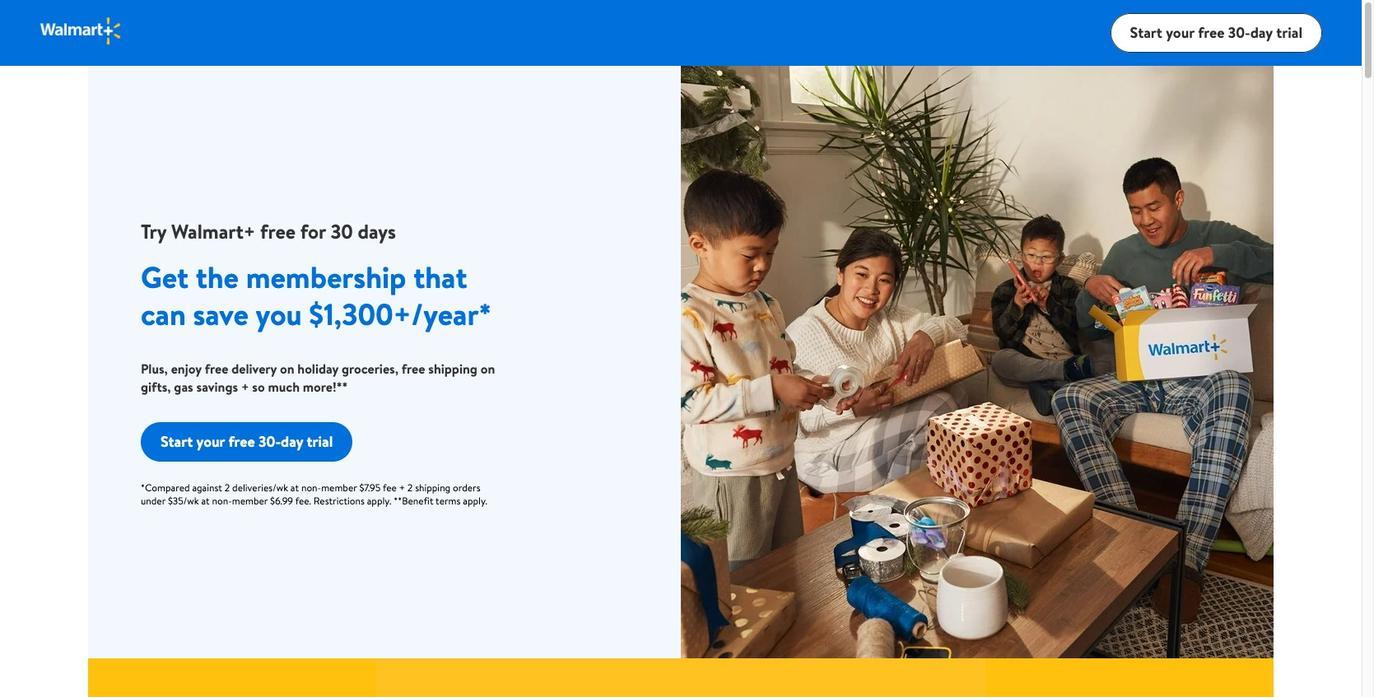 Task type: vqa. For each thing, say whether or not it's contained in the screenshot.
save
yes



Task type: describe. For each thing, give the bounding box(es) containing it.
that
[[414, 257, 467, 298]]

0 horizontal spatial at
[[201, 494, 210, 508]]

gas
[[174, 378, 193, 396]]

save
[[193, 294, 249, 335]]

1 horizontal spatial start your free 30-day trial button
[[1111, 13, 1323, 53]]

get
[[141, 257, 189, 298]]

enjoy
[[171, 360, 202, 378]]

*compared against 2 deliveries/wk at non-member $7.95 fee + 2 shipping orders under $35/wk at non-member $6.99 fee. restrictions apply. **benefit terms apply.
[[141, 481, 488, 508]]

0 horizontal spatial non-
[[212, 494, 232, 508]]

fee.
[[295, 494, 311, 508]]

under
[[141, 494, 166, 508]]

2 w+ image from the left
[[986, 659, 1274, 698]]

shipping inside plus, enjoy free delivery on holiday groceries, free shipping on gifts, gas savings + so much more!**
[[429, 360, 478, 378]]

the
[[196, 257, 239, 298]]

start your free 30-day trial for right start your free 30-day trial button
[[1131, 22, 1303, 43]]

against
[[192, 481, 222, 495]]

0 vertical spatial your
[[1166, 22, 1195, 43]]

restrictions
[[314, 494, 365, 508]]

delivery
[[232, 360, 277, 378]]

more!**
[[303, 378, 348, 396]]

try walmart+ free for 30 days
[[141, 217, 396, 245]]

holiday
[[298, 360, 339, 378]]

walmart+
[[171, 217, 256, 245]]

groceries,
[[342, 360, 399, 378]]

2 apply. from the left
[[463, 494, 488, 508]]

for
[[300, 217, 326, 245]]

start your free 30-day trial for leftmost start your free 30-day trial button
[[161, 431, 333, 452]]

fee
[[383, 481, 397, 495]]

days
[[358, 217, 396, 245]]

$1,300+/year*
[[309, 294, 492, 335]]

day for right start your free 30-day trial button
[[1251, 22, 1273, 43]]

1 horizontal spatial at
[[291, 481, 299, 495]]

savings
[[196, 378, 238, 396]]

$35/wk
[[168, 494, 199, 508]]



Task type: locate. For each thing, give the bounding box(es) containing it.
0 horizontal spatial w+ image
[[88, 659, 376, 698]]

1 vertical spatial start
[[161, 431, 193, 452]]

1 horizontal spatial your
[[1166, 22, 1195, 43]]

2 right against
[[225, 481, 230, 495]]

1 vertical spatial start your free 30-day trial
[[161, 431, 333, 452]]

+ inside *compared against 2 deliveries/wk at non-member $7.95 fee + 2 shipping orders under $35/wk at non-member $6.99 fee. restrictions apply. **benefit terms apply.
[[399, 481, 405, 495]]

start
[[1131, 22, 1163, 43], [161, 431, 193, 452]]

non-
[[301, 481, 321, 495], [212, 494, 232, 508]]

0 horizontal spatial trial
[[307, 431, 333, 452]]

at right deliveries/wk
[[291, 481, 299, 495]]

1 vertical spatial start your free 30-day trial button
[[141, 423, 353, 462]]

0 horizontal spatial 2
[[225, 481, 230, 495]]

2 2 from the left
[[408, 481, 413, 495]]

30-
[[1229, 22, 1251, 43], [259, 431, 281, 452]]

0 horizontal spatial start your free 30-day trial button
[[141, 423, 353, 462]]

1 horizontal spatial +
[[399, 481, 405, 495]]

deliveries/wk
[[232, 481, 288, 495]]

1 horizontal spatial apply.
[[463, 494, 488, 508]]

apply. left **benefit
[[367, 494, 392, 508]]

+ right fee at the bottom left
[[399, 481, 405, 495]]

try
[[141, 217, 167, 245]]

0 vertical spatial trial
[[1277, 22, 1303, 43]]

plus, enjoy free delivery on holiday groceries, free shipping on gifts, gas savings + so much more!**
[[141, 360, 495, 396]]

1 vertical spatial shipping
[[415, 481, 451, 495]]

day for leftmost start your free 30-day trial button
[[281, 431, 303, 452]]

shipping down $1,300+/year*
[[429, 360, 478, 378]]

1 horizontal spatial w+ image
[[986, 659, 1274, 698]]

gifts,
[[141, 378, 171, 396]]

2
[[225, 481, 230, 495], [408, 481, 413, 495]]

0 vertical spatial 30-
[[1229, 22, 1251, 43]]

0 horizontal spatial your
[[196, 431, 225, 452]]

1 vertical spatial +
[[399, 481, 405, 495]]

on
[[280, 360, 294, 378], [481, 360, 495, 378]]

1 horizontal spatial day
[[1251, 22, 1273, 43]]

+
[[241, 378, 249, 396], [399, 481, 405, 495]]

you
[[256, 294, 302, 335]]

**benefit
[[394, 494, 434, 508]]

orders
[[453, 481, 481, 495]]

member left $6.99
[[232, 494, 268, 508]]

0 horizontal spatial apply.
[[367, 494, 392, 508]]

1 vertical spatial 30-
[[259, 431, 281, 452]]

0 horizontal spatial member
[[232, 494, 268, 508]]

+ left so
[[241, 378, 249, 396]]

1 horizontal spatial 2
[[408, 481, 413, 495]]

1 horizontal spatial non-
[[301, 481, 321, 495]]

can
[[141, 294, 186, 335]]

start your free 30-day trial
[[1131, 22, 1303, 43], [161, 431, 333, 452]]

0 horizontal spatial on
[[280, 360, 294, 378]]

1 horizontal spatial start
[[1131, 22, 1163, 43]]

0 vertical spatial start your free 30-day trial button
[[1111, 13, 1323, 53]]

start for leftmost start your free 30-day trial button
[[161, 431, 193, 452]]

walmart+ image
[[40, 16, 123, 46], [681, 66, 1274, 659]]

1 horizontal spatial 30-
[[1229, 22, 1251, 43]]

w+ image
[[88, 659, 376, 698], [986, 659, 1274, 698]]

1 on from the left
[[280, 360, 294, 378]]

0 horizontal spatial start
[[161, 431, 193, 452]]

member left $7.95
[[321, 481, 357, 495]]

apply. right terms
[[463, 494, 488, 508]]

2 right fee at the bottom left
[[408, 481, 413, 495]]

non- right $6.99
[[301, 481, 321, 495]]

0 horizontal spatial walmart+ image
[[40, 16, 123, 46]]

your
[[1166, 22, 1195, 43], [196, 431, 225, 452]]

0 horizontal spatial day
[[281, 431, 303, 452]]

0 vertical spatial start
[[1131, 22, 1163, 43]]

0 vertical spatial day
[[1251, 22, 1273, 43]]

0 vertical spatial shipping
[[429, 360, 478, 378]]

$6.99
[[270, 494, 293, 508]]

start for right start your free 30-day trial button
[[1131, 22, 1163, 43]]

1 horizontal spatial trial
[[1277, 22, 1303, 43]]

shipping inside *compared against 2 deliveries/wk at non-member $7.95 fee + 2 shipping orders under $35/wk at non-member $6.99 fee. restrictions apply. **benefit terms apply.
[[415, 481, 451, 495]]

apply.
[[367, 494, 392, 508], [463, 494, 488, 508]]

+ inside plus, enjoy free delivery on holiday groceries, free shipping on gifts, gas savings + so much more!**
[[241, 378, 249, 396]]

30
[[331, 217, 353, 245]]

2 on from the left
[[481, 360, 495, 378]]

membership
[[246, 257, 406, 298]]

start your free 30-day trial button
[[1111, 13, 1323, 53], [141, 423, 353, 462]]

1 horizontal spatial start your free 30-day trial
[[1131, 22, 1303, 43]]

1 vertical spatial walmart+ image
[[681, 66, 1274, 659]]

shipping left orders
[[415, 481, 451, 495]]

1 vertical spatial trial
[[307, 431, 333, 452]]

1 horizontal spatial walmart+ image
[[681, 66, 1274, 659]]

1 horizontal spatial member
[[321, 481, 357, 495]]

0 horizontal spatial 30-
[[259, 431, 281, 452]]

1 vertical spatial your
[[196, 431, 225, 452]]

trial
[[1277, 22, 1303, 43], [307, 431, 333, 452]]

0 horizontal spatial +
[[241, 378, 249, 396]]

1 2 from the left
[[225, 481, 230, 495]]

1 horizontal spatial on
[[481, 360, 495, 378]]

non- right $35/wk
[[212, 494, 232, 508]]

get the membership that can save you $1,300+/year*
[[141, 257, 492, 335]]

free
[[1199, 22, 1225, 43], [260, 217, 296, 245], [205, 360, 228, 378], [402, 360, 425, 378], [229, 431, 255, 452]]

1 apply. from the left
[[367, 494, 392, 508]]

0 horizontal spatial start your free 30-day trial
[[161, 431, 333, 452]]

*compared
[[141, 481, 190, 495]]

30- for leftmost start your free 30-day trial button
[[259, 431, 281, 452]]

30- for right start your free 30-day trial button
[[1229, 22, 1251, 43]]

much
[[268, 378, 300, 396]]

0 vertical spatial walmart+ image
[[40, 16, 123, 46]]

shipping
[[429, 360, 478, 378], [415, 481, 451, 495]]

1 w+ image from the left
[[88, 659, 376, 698]]

so
[[252, 378, 265, 396]]

member
[[321, 481, 357, 495], [232, 494, 268, 508]]

plus,
[[141, 360, 168, 378]]

$7.95
[[359, 481, 381, 495]]

0 vertical spatial start your free 30-day trial
[[1131, 22, 1303, 43]]

at
[[291, 481, 299, 495], [201, 494, 210, 508]]

1 vertical spatial day
[[281, 431, 303, 452]]

0 vertical spatial +
[[241, 378, 249, 396]]

terms
[[436, 494, 461, 508]]

at right $35/wk
[[201, 494, 210, 508]]

day
[[1251, 22, 1273, 43], [281, 431, 303, 452]]



